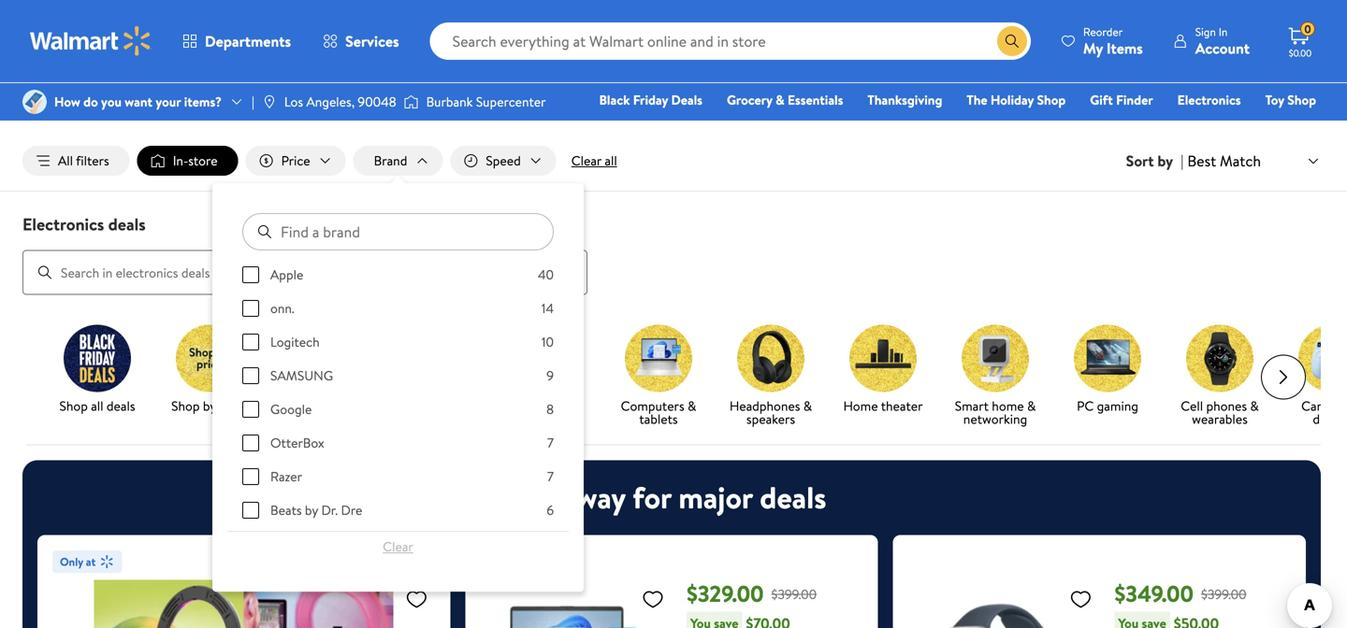 Task type: describe. For each thing, give the bounding box(es) containing it.
tablets
[[639, 410, 678, 429]]

home inside toy shop home
[[974, 117, 1009, 135]]

7 for otterbox
[[547, 434, 554, 452]]

grocery & essentials link
[[718, 90, 852, 110]]

limited quantities. while supplies last. no rain checks. select items may not be available in-store.
[[442, 57, 905, 73]]

$329.00
[[687, 579, 764, 610]]

otterbox
[[270, 434, 324, 452]]

not
[[787, 57, 804, 73]]

& inside smart home & networking
[[1027, 397, 1036, 415]]

computers & tablets
[[621, 397, 696, 429]]

by for shop
[[203, 397, 216, 415]]

google
[[270, 400, 312, 419]]

gifts.
[[661, 11, 712, 42]]

sort by |
[[1126, 151, 1184, 171]]

thanksgiving link
[[859, 90, 951, 110]]

grocery & essentials
[[727, 91, 843, 109]]

Search search field
[[430, 22, 1031, 60]]

40
[[538, 266, 554, 284]]

sort
[[1126, 151, 1154, 171]]

friday
[[633, 91, 668, 109]]

gift finder link
[[1082, 90, 1162, 110]]

sign in to add to favorites list, vivitar 18" led rgb ring light with tripod, phone holder usb charging ports, and wireless remote image
[[405, 588, 428, 611]]

all for shop
[[91, 397, 103, 415]]

quantities.
[[481, 57, 531, 73]]

onn.
[[270, 299, 294, 318]]

gift finder
[[1090, 91, 1153, 109]]

deals inside search field
[[108, 213, 146, 236]]

at
[[86, 554, 96, 570]]

logitech
[[270, 333, 320, 351]]

samsung
[[270, 367, 333, 385]]

limited
[[442, 57, 478, 73]]

epic
[[493, 11, 535, 42]]

price
[[219, 397, 248, 415]]

may
[[765, 57, 784, 73]]

$399.00 for $349.00
[[1201, 585, 1247, 604]]

$329.00 $399.00
[[687, 579, 817, 610]]

you
[[101, 93, 122, 111]]

shop all deals link
[[49, 325, 146, 417]]

Search in electronics deals search field
[[22, 250, 587, 295]]

6
[[547, 502, 554, 520]]

how
[[54, 93, 80, 111]]

los angeles, 90048
[[284, 93, 396, 111]]

$349.00
[[1114, 579, 1194, 610]]

the holiday shop
[[967, 91, 1066, 109]]

epic savings. top gifts. don't miss it!
[[493, 11, 847, 42]]

reorder my items
[[1083, 24, 1143, 58]]

razer
[[270, 468, 302, 486]]

0 horizontal spatial |
[[252, 93, 254, 111]]

$399.00 for $329.00
[[771, 585, 817, 604]]

major
[[679, 477, 753, 519]]

store
[[188, 152, 218, 170]]

smart home and networking image
[[962, 325, 1029, 393]]

walmart restored image
[[288, 325, 355, 393]]

the
[[967, 91, 987, 109]]

services
[[345, 31, 399, 51]]

fashion link
[[1025, 116, 1085, 136]]

clear for clear
[[383, 538, 413, 556]]

all filters
[[58, 152, 109, 170]]

toy shop link
[[1257, 90, 1325, 110]]

shop inside toy shop home
[[1287, 91, 1316, 109]]

available
[[821, 57, 862, 73]]

Walmart Site-Wide search field
[[430, 22, 1031, 60]]

2 vertical spatial deals
[[760, 477, 826, 519]]

best match
[[1187, 150, 1261, 171]]

match
[[1220, 150, 1261, 171]]

debit
[[1204, 117, 1236, 135]]

none checkbox inside group
[[242, 300, 259, 317]]

departments button
[[167, 19, 307, 64]]

registry
[[1101, 117, 1149, 135]]

all for clear
[[605, 152, 617, 170]]

shop by price image
[[176, 325, 243, 393]]

electronics for electronics
[[1177, 91, 1241, 109]]

cameras link
[[1284, 325, 1347, 430]]

last.
[[604, 57, 623, 73]]

deals
[[671, 91, 703, 109]]

search icon image
[[1005, 34, 1020, 49]]

angeles,
[[306, 93, 355, 111]]

8
[[546, 400, 554, 419]]

this
[[517, 477, 569, 519]]

walmart
[[298, 397, 346, 415]]

tvs image
[[513, 325, 580, 393]]

black
[[599, 91, 630, 109]]

brand button
[[353, 146, 443, 176]]

clear button
[[242, 532, 554, 562]]

pc gaming image
[[1074, 325, 1141, 393]]

sign in account
[[1195, 24, 1250, 58]]

headphones and speakers image
[[737, 325, 805, 393]]

walmart restored link
[[273, 325, 370, 430]]

my
[[1083, 38, 1103, 58]]

only at group
[[52, 551, 435, 629]]

& for headphones
[[803, 397, 812, 415]]

cameras
[[1301, 397, 1347, 429]]

next slide for chipmodulewithimages list image
[[1261, 355, 1306, 400]]

this way for major deals
[[517, 477, 826, 519]]

sign in to add to favorites list, apple watch series 9 gps 41mm silver aluminum case with storm blue sport band - s/m image
[[1070, 588, 1092, 611]]

wearables
[[1192, 410, 1248, 429]]

do
[[83, 93, 98, 111]]

tvs link
[[498, 325, 595, 417]]

in-
[[173, 152, 188, 170]]

supercenter
[[476, 93, 546, 111]]

select
[[702, 57, 733, 73]]

cell phones and wearables image
[[1186, 325, 1254, 393]]

finder
[[1116, 91, 1153, 109]]

electronics link
[[1169, 90, 1249, 110]]

cell phones & wearables
[[1181, 397, 1259, 429]]



Task type: locate. For each thing, give the bounding box(es) containing it.
2 vertical spatial by
[[305, 502, 318, 520]]

headphones
[[730, 397, 800, 415]]

walmart restored
[[296, 397, 348, 429]]

home inside "link"
[[843, 397, 878, 415]]

by for beats
[[305, 502, 318, 520]]

home theater image
[[849, 325, 917, 393]]

speed button
[[450, 146, 556, 176]]

 image left los at the left of page
[[262, 94, 277, 109]]

smart home & networking
[[955, 397, 1036, 429]]

& right grocery
[[776, 91, 784, 109]]

None checkbox
[[242, 300, 259, 317]]

essentials
[[788, 91, 843, 109]]

phones
[[1206, 397, 1247, 415]]

$399.00
[[771, 585, 817, 604], [1201, 585, 1247, 604]]

0 horizontal spatial electronics
[[22, 213, 104, 236]]

all down black
[[605, 152, 617, 170]]

departments
[[205, 31, 291, 51]]

7 up 6
[[547, 468, 554, 486]]

one debit
[[1173, 117, 1236, 135]]

group
[[242, 266, 554, 629]]

& inside cell phones & wearables
[[1250, 397, 1259, 415]]

home theater link
[[834, 325, 932, 417]]

by left price
[[203, 397, 216, 415]]

0 vertical spatial |
[[252, 93, 254, 111]]

 image
[[22, 90, 47, 114], [404, 93, 419, 111], [262, 94, 277, 109]]

by left dr.
[[305, 502, 318, 520]]

1 horizontal spatial all
[[605, 152, 617, 170]]

2 horizontal spatial by
[[1158, 151, 1173, 171]]

best match button
[[1184, 149, 1325, 173]]

apple
[[270, 266, 303, 284]]

0 horizontal spatial  image
[[22, 90, 47, 114]]

electronics up the search image
[[22, 213, 104, 236]]

clear down black
[[571, 152, 602, 170]]

deals right major
[[760, 477, 826, 519]]

walmart image
[[30, 26, 152, 56]]

group containing apple
[[242, 266, 554, 629]]

store.
[[878, 57, 905, 73]]

 image for los
[[262, 94, 277, 109]]

how do you want your items?
[[54, 93, 222, 111]]

cameras and drones image
[[1298, 325, 1347, 393]]

sign
[[1195, 24, 1216, 40]]

black friday deals
[[599, 91, 703, 109]]

electronics up the one debit link
[[1177, 91, 1241, 109]]

0 horizontal spatial all
[[91, 397, 103, 415]]

computers
[[621, 397, 684, 415]]

& inside computers & tablets
[[688, 397, 696, 415]]

pc
[[1077, 397, 1094, 415]]

best
[[1187, 150, 1216, 171]]

los
[[284, 93, 303, 111]]

& right home
[[1027, 397, 1036, 415]]

electronics inside search field
[[22, 213, 104, 236]]

pc gaming link
[[1059, 325, 1156, 417]]

0 vertical spatial by
[[1158, 151, 1173, 171]]

shop by price link
[[161, 325, 258, 417]]

theater
[[881, 397, 923, 415]]

 image for burbank
[[404, 93, 419, 111]]

price
[[281, 152, 310, 170]]

clear for clear all
[[571, 152, 602, 170]]

1 horizontal spatial  image
[[262, 94, 277, 109]]

account
[[1195, 38, 1250, 58]]

home
[[992, 397, 1024, 415]]

holiday
[[991, 91, 1034, 109]]

$329.00 group
[[480, 551, 863, 629]]

all down the shop all deals image
[[91, 397, 103, 415]]

speakers
[[746, 410, 795, 429]]

90048
[[358, 93, 396, 111]]

don't
[[717, 11, 772, 42]]

electronics for electronics deals
[[22, 213, 104, 236]]

1 vertical spatial by
[[203, 397, 216, 415]]

7 for razer
[[547, 468, 554, 486]]

0 vertical spatial all
[[605, 152, 617, 170]]

beats
[[270, 502, 302, 520]]

beats by dr. dre
[[270, 502, 362, 520]]

one
[[1173, 117, 1201, 135]]

1 7 from the top
[[547, 434, 554, 452]]

for
[[633, 477, 671, 519]]

1 vertical spatial deals
[[107, 397, 135, 415]]

electronics deals
[[22, 213, 146, 236]]

& inside headphones & speakers
[[803, 397, 812, 415]]

pc gaming
[[1077, 397, 1138, 415]]

| left los at the left of page
[[252, 93, 254, 111]]

$399.00 inside $349.00 $399.00
[[1201, 585, 1247, 604]]

electronics
[[1177, 91, 1241, 109], [22, 213, 104, 236]]

& for grocery
[[776, 91, 784, 109]]

rain
[[643, 57, 662, 73]]

want
[[125, 93, 152, 111]]

all inside shop all deals link
[[91, 397, 103, 415]]

$399.00 right the $349.00
[[1201, 585, 1247, 604]]

$399.00 right '$329.00' in the bottom of the page
[[771, 585, 817, 604]]

0 vertical spatial clear
[[571, 152, 602, 170]]

0 vertical spatial home
[[974, 117, 1009, 135]]

by right "sort" at the right of the page
[[1158, 151, 1173, 171]]

dr.
[[321, 502, 338, 520]]

| inside sort and filter section element
[[1181, 151, 1184, 171]]

2 $399.00 from the left
[[1201, 585, 1247, 604]]

top
[[621, 11, 656, 42]]

& for computers
[[688, 397, 696, 415]]

1 vertical spatial electronics
[[22, 213, 104, 236]]

walmart+ link
[[1252, 116, 1325, 136]]

None checkbox
[[242, 267, 259, 284], [242, 334, 259, 351], [242, 368, 259, 385], [242, 401, 259, 418], [242, 435, 259, 452], [242, 469, 259, 486], [242, 502, 259, 519], [242, 267, 259, 284], [242, 334, 259, 351], [242, 368, 259, 385], [242, 401, 259, 418], [242, 435, 259, 452], [242, 469, 259, 486], [242, 502, 259, 519]]

shop right toy
[[1287, 91, 1316, 109]]

sign in to add to favorites list, hp 15.6" fhd laptop, intel core i5-1135g7, 8gb ram, 256gb ssd, silver, windows 11 home, 15-dy2795wm image
[[642, 588, 664, 611]]

cell phones & wearables link
[[1171, 325, 1269, 430]]

only
[[60, 554, 83, 570]]

1 vertical spatial 7
[[547, 468, 554, 486]]

1 vertical spatial home
[[843, 397, 878, 415]]

clear inside button
[[571, 152, 602, 170]]

clear up sign in to add to favorites list, vivitar 18" led rgb ring light with tripod, phone holder usb charging ports, and wireless remote icon
[[383, 538, 413, 556]]

black friday deals link
[[591, 90, 711, 110]]

sort and filter section element
[[0, 131, 1347, 191]]

0 horizontal spatial clear
[[383, 538, 413, 556]]

deals down the shop all deals image
[[107, 397, 135, 415]]

toy
[[1265, 91, 1284, 109]]

0 vertical spatial deals
[[108, 213, 146, 236]]

home left theater
[[843, 397, 878, 415]]

networking
[[963, 410, 1027, 429]]

by inside sort and filter section element
[[1158, 151, 1173, 171]]

computers and tablets image
[[625, 325, 692, 393]]

1 vertical spatial all
[[91, 397, 103, 415]]

it!
[[826, 11, 847, 42]]

in
[[1219, 24, 1228, 40]]

price button
[[246, 146, 346, 176]]

shop left price
[[171, 397, 200, 415]]

restored
[[296, 410, 348, 429]]

7 down the 8
[[547, 434, 554, 452]]

1 horizontal spatial |
[[1181, 151, 1184, 171]]

 image right 90048
[[404, 93, 419, 111]]

thanksgiving
[[868, 91, 942, 109]]

2 7 from the top
[[547, 468, 554, 486]]

2 horizontal spatial  image
[[404, 93, 419, 111]]

while
[[533, 57, 560, 73]]

shop inside shop by price link
[[171, 397, 200, 415]]

1 vertical spatial clear
[[383, 538, 413, 556]]

0 horizontal spatial home
[[843, 397, 878, 415]]

1 horizontal spatial home
[[974, 117, 1009, 135]]

1 vertical spatial |
[[1181, 151, 1184, 171]]

1 horizontal spatial $399.00
[[1201, 585, 1247, 604]]

computers & tablets link
[[610, 325, 707, 430]]

shop all deals image
[[64, 325, 131, 393]]

smart home & networking link
[[947, 325, 1044, 430]]

0
[[1304, 21, 1311, 37]]

9
[[547, 367, 554, 385]]

home theater
[[843, 397, 923, 415]]

shop by price
[[171, 397, 248, 415]]

shop inside shop all deals link
[[59, 397, 88, 415]]

& right the speakers at bottom right
[[803, 397, 812, 415]]

checks.
[[664, 57, 700, 73]]

clear inside button
[[383, 538, 413, 556]]

in-store
[[173, 152, 218, 170]]

deals
[[108, 213, 146, 236], [107, 397, 135, 415], [760, 477, 826, 519]]

clear all button
[[564, 146, 625, 176]]

$399.00 inside $329.00 $399.00
[[771, 585, 817, 604]]

items?
[[184, 93, 222, 111]]

shop up fashion on the top of page
[[1037, 91, 1066, 109]]

services button
[[307, 19, 415, 64]]

0 horizontal spatial $399.00
[[771, 585, 817, 604]]

search image
[[37, 265, 52, 280]]

& right tablets
[[688, 397, 696, 415]]

$349.00 $399.00
[[1114, 579, 1247, 610]]

1 horizontal spatial by
[[305, 502, 318, 520]]

 image for how
[[22, 90, 47, 114]]

brand
[[374, 152, 407, 170]]

be
[[806, 57, 818, 73]]

all
[[605, 152, 617, 170], [91, 397, 103, 415]]

deals down filters
[[108, 213, 146, 236]]

1 horizontal spatial electronics
[[1177, 91, 1241, 109]]

clear
[[571, 152, 602, 170], [383, 538, 413, 556]]

only at
[[60, 554, 96, 570]]

1 $399.00 from the left
[[771, 585, 817, 604]]

home link
[[966, 116, 1017, 136]]

home down the at the top of page
[[974, 117, 1009, 135]]

shop inside the holiday shop link
[[1037, 91, 1066, 109]]

shop down the shop all deals image
[[59, 397, 88, 415]]

0 vertical spatial electronics
[[1177, 91, 1241, 109]]

| left best on the right of page
[[1181, 151, 1184, 171]]

Electronics deals search field
[[0, 213, 1347, 295]]

 image left how
[[22, 90, 47, 114]]

& right 'phones'
[[1250, 397, 1259, 415]]

1 horizontal spatial clear
[[571, 152, 602, 170]]

Find a brand search field
[[242, 213, 554, 251]]

0 vertical spatial 7
[[547, 434, 554, 452]]

14
[[542, 299, 554, 318]]

reorder
[[1083, 24, 1123, 40]]

by for sort
[[1158, 151, 1173, 171]]

all inside clear all button
[[605, 152, 617, 170]]

0 horizontal spatial by
[[203, 397, 216, 415]]



Task type: vqa. For each thing, say whether or not it's contained in the screenshot.


